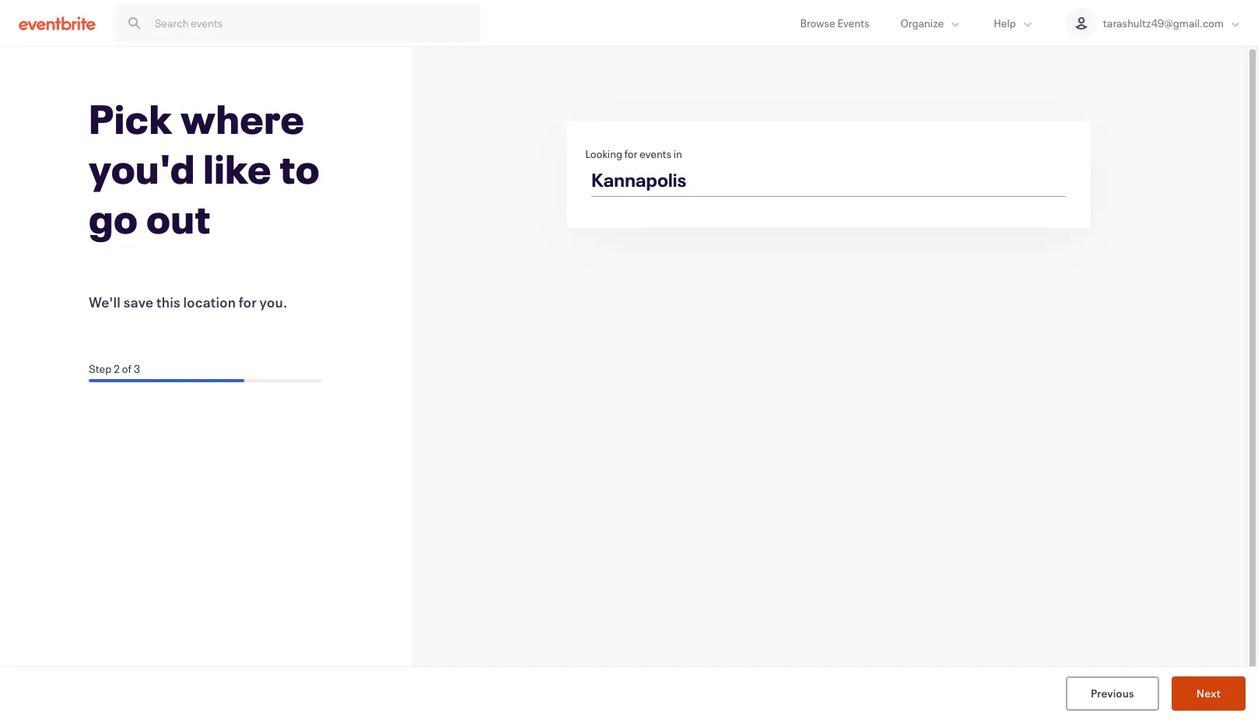 Task type: locate. For each thing, give the bounding box(es) containing it.
save
[[124, 293, 154, 311]]

1 vertical spatial for
[[239, 293, 257, 311]]

for
[[625, 146, 638, 161], [239, 293, 257, 311]]

tarashultz49@gmail.com link
[[1051, 0, 1259, 46]]

organize link
[[885, 0, 979, 46]]

pick where you'd like to go out
[[89, 92, 320, 244]]

next
[[1197, 685, 1221, 700]]

previous button
[[1066, 676, 1160, 711]]

for left you.
[[239, 293, 257, 311]]

help link
[[979, 0, 1051, 46]]

out
[[147, 191, 211, 244]]

events
[[838, 16, 870, 30]]

0 vertical spatial for
[[625, 146, 638, 161]]

None text field
[[581, 163, 1078, 202]]

we'll
[[89, 293, 121, 311]]

for left events
[[625, 146, 638, 161]]

browse
[[801, 16, 836, 30]]

you.
[[260, 293, 288, 311]]

in
[[674, 146, 683, 161]]

looking
[[586, 146, 623, 161]]

0 horizontal spatial for
[[239, 293, 257, 311]]

of
[[122, 361, 132, 376]]

events
[[640, 146, 672, 161]]

go
[[89, 191, 138, 244]]

eventbrite image
[[19, 15, 96, 31]]

step
[[89, 361, 112, 376]]

to
[[280, 142, 320, 195]]



Task type: describe. For each thing, give the bounding box(es) containing it.
next button
[[1172, 676, 1246, 711]]

like
[[204, 142, 272, 195]]

organize
[[901, 16, 944, 30]]

step 2 of 3
[[89, 361, 140, 376]]

where
[[181, 92, 305, 145]]

3
[[134, 361, 140, 376]]

progressbar progress bar
[[89, 379, 323, 382]]

browse events
[[801, 16, 870, 30]]

help
[[994, 16, 1017, 30]]

we'll save this location for you.
[[89, 293, 288, 311]]

location
[[183, 293, 236, 311]]

browse events link
[[785, 0, 885, 46]]

1 horizontal spatial for
[[625, 146, 638, 161]]

tarashultz49@gmail.com
[[1104, 16, 1224, 30]]

this
[[156, 293, 181, 311]]

you'd
[[89, 142, 196, 195]]

previous
[[1091, 685, 1135, 700]]

progressbar image
[[89, 379, 245, 382]]

2
[[114, 361, 120, 376]]

pick
[[89, 92, 173, 145]]

looking for events in
[[586, 146, 683, 161]]



Task type: vqa. For each thing, say whether or not it's contained in the screenshot.
tarashultz49@gmail.com Link
yes



